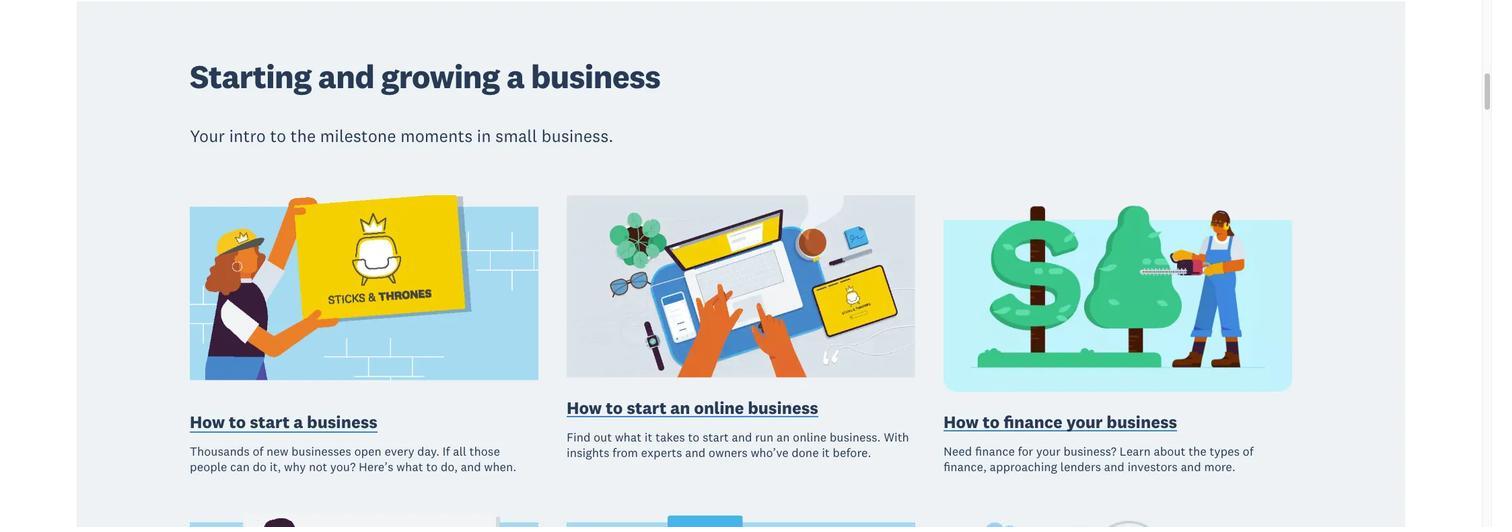 Task type: describe. For each thing, give the bounding box(es) containing it.
to up thousands
[[229, 411, 246, 433]]

new
[[267, 444, 289, 459]]

experts
[[641, 445, 682, 460]]

a for start
[[294, 411, 303, 433]]

day.
[[418, 444, 440, 459]]

to right intro
[[270, 125, 286, 147]]

with
[[884, 430, 910, 445]]

of inside need finance for your business? learn about the types of finance, approaching lenders and investors and more.
[[1243, 444, 1254, 459]]

how for how to finance your business
[[944, 411, 979, 433]]

start for a
[[250, 411, 290, 433]]

if
[[443, 444, 450, 459]]

and left run
[[732, 430, 752, 445]]

your for business?
[[1037, 444, 1061, 459]]

and left 'more.'
[[1181, 459, 1202, 474]]

approaching
[[990, 459, 1058, 474]]

how to start a business
[[190, 411, 378, 433]]

out
[[594, 430, 612, 445]]

online inside find out what it takes to start and run an online business. with insights from experts and owners who've done it before.
[[793, 430, 827, 445]]

what inside the thousands of new businesses open every day. if all those people can do it, why not you? here's what to do, and when.
[[397, 459, 423, 474]]

what inside find out what it takes to start and run an online business. with insights from experts and owners who've done it before.
[[615, 430, 642, 445]]

need finance for your business? learn about the types of finance, approaching lenders and investors and more.
[[944, 444, 1254, 474]]

those
[[470, 444, 500, 459]]

investors
[[1128, 459, 1178, 474]]

takes
[[656, 430, 685, 445]]

from
[[613, 445, 638, 460]]

and up milestone
[[318, 56, 374, 97]]

starting and growing a business
[[190, 56, 661, 97]]

how to start an online business
[[567, 397, 819, 419]]

1 horizontal spatial it
[[822, 445, 830, 460]]

who've
[[751, 445, 789, 460]]

to inside find out what it takes to start and run an online business. with insights from experts and owners who've done it before.
[[688, 430, 700, 445]]

for
[[1018, 444, 1034, 459]]

intro
[[229, 125, 266, 147]]

thousands
[[190, 444, 250, 459]]

done
[[792, 445, 819, 460]]

how to finance your business link
[[944, 411, 1178, 436]]

to up finance,
[[983, 411, 1000, 433]]

owners
[[709, 445, 748, 460]]

your for business
[[1067, 411, 1103, 433]]

when.
[[484, 459, 517, 474]]

0 horizontal spatial an
[[671, 397, 691, 419]]

business. inside find out what it takes to start and run an online business. with insights from experts and owners who've done it before.
[[830, 430, 881, 445]]

how for how to start an online business
[[567, 397, 602, 419]]

you?
[[330, 459, 356, 474]]

0 horizontal spatial it
[[645, 430, 653, 445]]

how to finance your business
[[944, 411, 1178, 433]]

your
[[190, 125, 225, 147]]

business for how to start a business
[[307, 411, 378, 433]]



Task type: locate. For each thing, give the bounding box(es) containing it.
1 vertical spatial the
[[1189, 444, 1207, 459]]

1 horizontal spatial online
[[793, 430, 827, 445]]

a for growing
[[507, 56, 524, 97]]

your intro to the milestone moments in small business.
[[190, 125, 614, 147]]

start up new
[[250, 411, 290, 433]]

1 vertical spatial an
[[777, 430, 790, 445]]

a up small
[[507, 56, 524, 97]]

2 horizontal spatial start
[[703, 430, 729, 445]]

the left milestone
[[291, 125, 316, 147]]

start
[[627, 397, 667, 419], [250, 411, 290, 433], [703, 430, 729, 445]]

how for how to start a business
[[190, 411, 225, 433]]

start inside find out what it takes to start and run an online business. with insights from experts and owners who've done it before.
[[703, 430, 729, 445]]

0 vertical spatial finance
[[1004, 411, 1063, 433]]

0 horizontal spatial what
[[397, 459, 423, 474]]

here's
[[359, 459, 394, 474]]

0 vertical spatial business.
[[542, 125, 614, 147]]

open
[[354, 444, 382, 459]]

it
[[645, 430, 653, 445], [822, 445, 830, 460]]

0 vertical spatial a
[[507, 56, 524, 97]]

start down how to start an online business link
[[703, 430, 729, 445]]

2 horizontal spatial how
[[944, 411, 979, 433]]

an inside find out what it takes to start and run an online business. with insights from experts and owners who've done it before.
[[777, 430, 790, 445]]

0 horizontal spatial of
[[253, 444, 264, 459]]

finance,
[[944, 459, 987, 474]]

online up find out what it takes to start and run an online business. with insights from experts and owners who've done it before.
[[694, 397, 744, 419]]

lenders
[[1061, 459, 1102, 474]]

all
[[453, 444, 467, 459]]

what right out
[[615, 430, 642, 445]]

1 horizontal spatial of
[[1243, 444, 1254, 459]]

milestone
[[320, 125, 396, 147]]

1 vertical spatial finance
[[976, 444, 1015, 459]]

your inside need finance for your business? learn about the types of finance, approaching lenders and investors and more.
[[1037, 444, 1061, 459]]

run
[[755, 430, 774, 445]]

to up out
[[606, 397, 623, 419]]

growing
[[381, 56, 500, 97]]

1 horizontal spatial how
[[567, 397, 602, 419]]

and
[[318, 56, 374, 97], [732, 430, 752, 445], [685, 445, 706, 460], [1105, 459, 1125, 474], [1181, 459, 1202, 474], [461, 459, 481, 474]]

0 vertical spatial an
[[671, 397, 691, 419]]

more.
[[1205, 459, 1236, 474]]

thousands of new businesses open every day. if all those people can do it, why not you? here's what to do, and when.
[[190, 444, 517, 474]]

to inside the thousands of new businesses open every day. if all those people can do it, why not you? here's what to do, and when.
[[426, 459, 438, 474]]

an right run
[[777, 430, 790, 445]]

what right here's
[[397, 459, 423, 474]]

need
[[944, 444, 973, 459]]

do,
[[441, 459, 458, 474]]

the
[[291, 125, 316, 147], [1189, 444, 1207, 459]]

to
[[270, 125, 286, 147], [606, 397, 623, 419], [983, 411, 1000, 433], [229, 411, 246, 433], [688, 430, 700, 445], [426, 459, 438, 474]]

0 horizontal spatial a
[[294, 411, 303, 433]]

your up business?
[[1067, 411, 1103, 433]]

business. right small
[[542, 125, 614, 147]]

your
[[1067, 411, 1103, 433], [1037, 444, 1061, 459]]

1 vertical spatial what
[[397, 459, 423, 474]]

1 vertical spatial a
[[294, 411, 303, 433]]

finance
[[1004, 411, 1063, 433], [976, 444, 1015, 459]]

insights
[[567, 445, 610, 460]]

a up businesses
[[294, 411, 303, 433]]

1 horizontal spatial a
[[507, 56, 524, 97]]

1 horizontal spatial the
[[1189, 444, 1207, 459]]

how up the need
[[944, 411, 979, 433]]

1 horizontal spatial what
[[615, 430, 642, 445]]

1 vertical spatial your
[[1037, 444, 1061, 459]]

in
[[477, 125, 491, 147]]

do
[[253, 459, 267, 474]]

business for starting and growing a business
[[531, 56, 661, 97]]

about
[[1154, 444, 1186, 459]]

finance inside need finance for your business? learn about the types of finance, approaching lenders and investors and more.
[[976, 444, 1015, 459]]

starting
[[190, 56, 311, 97]]

finance left for
[[976, 444, 1015, 459]]

and right takes
[[685, 445, 706, 460]]

an up takes
[[671, 397, 691, 419]]

business.
[[542, 125, 614, 147], [830, 430, 881, 445]]

online
[[694, 397, 744, 419], [793, 430, 827, 445]]

0 horizontal spatial start
[[250, 411, 290, 433]]

of inside the thousands of new businesses open every day. if all those people can do it, why not you? here's what to do, and when.
[[253, 444, 264, 459]]

and right the do,
[[461, 459, 481, 474]]

to left the do,
[[426, 459, 438, 474]]

of left new
[[253, 444, 264, 459]]

1 of from the left
[[1243, 444, 1254, 459]]

how to start an online business link
[[567, 397, 819, 422]]

1 horizontal spatial your
[[1067, 411, 1103, 433]]

0 horizontal spatial business.
[[542, 125, 614, 147]]

before.
[[833, 445, 872, 460]]

the inside need finance for your business? learn about the types of finance, approaching lenders and investors and more.
[[1189, 444, 1207, 459]]

1 vertical spatial online
[[793, 430, 827, 445]]

business for how to finance your business
[[1107, 411, 1178, 433]]

of
[[1243, 444, 1254, 459], [253, 444, 264, 459]]

business
[[531, 56, 661, 97], [748, 397, 819, 419], [1107, 411, 1178, 433], [307, 411, 378, 433]]

why
[[284, 459, 306, 474]]

can
[[230, 459, 250, 474]]

not
[[309, 459, 327, 474]]

it,
[[270, 459, 281, 474]]

2 of from the left
[[253, 444, 264, 459]]

how to start a business link
[[190, 411, 378, 436]]

businesses
[[292, 444, 351, 459]]

1 horizontal spatial business.
[[830, 430, 881, 445]]

0 vertical spatial the
[[291, 125, 316, 147]]

find
[[567, 430, 591, 445]]

start for an
[[627, 397, 667, 419]]

online right who've
[[793, 430, 827, 445]]

0 vertical spatial your
[[1067, 411, 1103, 433]]

and inside the thousands of new businesses open every day. if all those people can do it, why not you? here's what to do, and when.
[[461, 459, 481, 474]]

how
[[567, 397, 602, 419], [944, 411, 979, 433], [190, 411, 225, 433]]

1 horizontal spatial an
[[777, 430, 790, 445]]

small
[[496, 125, 537, 147]]

moments
[[401, 125, 473, 147]]

0 vertical spatial what
[[615, 430, 642, 445]]

a
[[507, 56, 524, 97], [294, 411, 303, 433]]

of right types
[[1243, 444, 1254, 459]]

every
[[385, 444, 414, 459]]

business?
[[1064, 444, 1117, 459]]

start up takes
[[627, 397, 667, 419]]

it left takes
[[645, 430, 653, 445]]

0 horizontal spatial online
[[694, 397, 744, 419]]

1 horizontal spatial start
[[627, 397, 667, 419]]

to right takes
[[688, 430, 700, 445]]

0 horizontal spatial your
[[1037, 444, 1061, 459]]

business. left with
[[830, 430, 881, 445]]

learn
[[1120, 444, 1151, 459]]

the left types
[[1189, 444, 1207, 459]]

0 horizontal spatial the
[[291, 125, 316, 147]]

people
[[190, 459, 227, 474]]

how up the find
[[567, 397, 602, 419]]

0 horizontal spatial how
[[190, 411, 225, 433]]

how up thousands
[[190, 411, 225, 433]]

what
[[615, 430, 642, 445], [397, 459, 423, 474]]

it right done
[[822, 445, 830, 460]]

0 vertical spatial online
[[694, 397, 744, 419]]

find out what it takes to start and run an online business. with insights from experts and owners who've done it before.
[[567, 430, 910, 460]]

1 vertical spatial business.
[[830, 430, 881, 445]]

an
[[671, 397, 691, 419], [777, 430, 790, 445]]

your right for
[[1037, 444, 1061, 459]]

types
[[1210, 444, 1240, 459]]

and right lenders
[[1105, 459, 1125, 474]]

finance up for
[[1004, 411, 1063, 433]]



Task type: vqa. For each thing, say whether or not it's contained in the screenshot.
the bottom MANAGE
no



